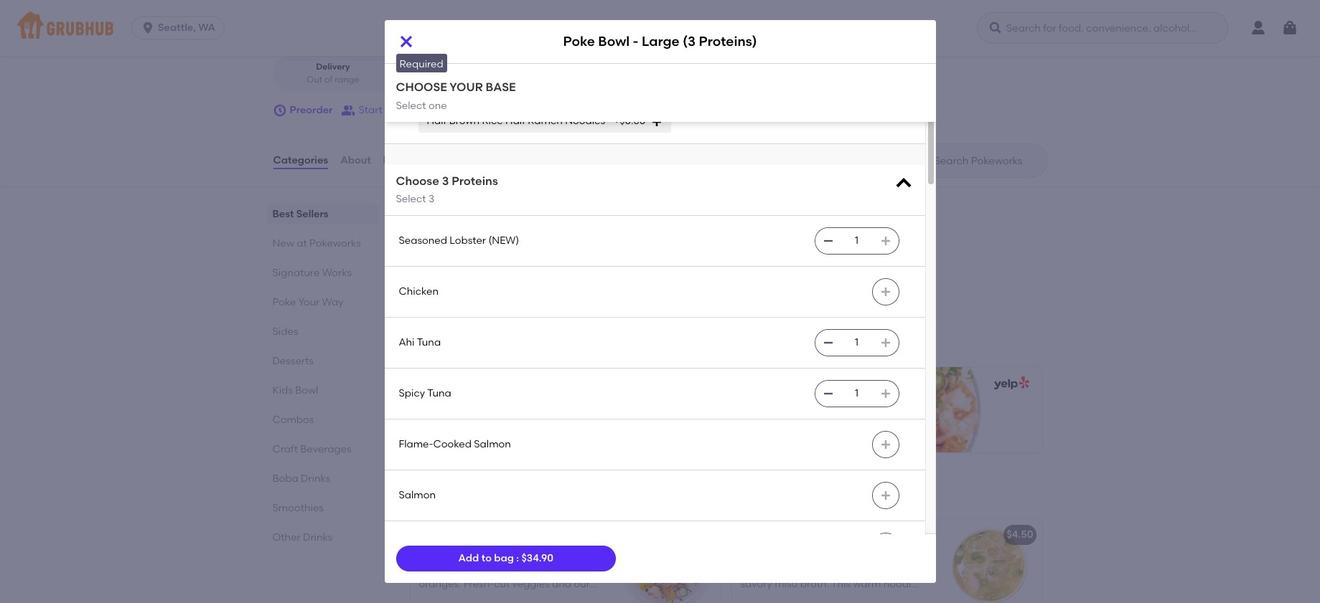 Task type: describe. For each thing, give the bounding box(es) containing it.
luxe lobster bowl button
[[410, 520, 721, 604]]

offer
[[422, 242, 447, 255]]

1 horizontal spatial one
[[451, 10, 469, 22]]

order inside button
[[416, 104, 443, 116]]

cooked
[[433, 439, 472, 451]]

1 horizontal spatial at
[[445, 486, 462, 504]]

rice for half brown rice half salad
[[657, 38, 678, 50]]

$19.00
[[743, 423, 773, 435]]

0 vertical spatial pokeworks
[[310, 238, 361, 250]]

other drinks
[[273, 532, 333, 544]]

+$0.60 for half ramen noodles half salad
[[588, 64, 620, 76]]

ramen for white
[[526, 89, 561, 102]]

green
[[851, 594, 879, 604]]

noodles for half brown rice half ramen noodles
[[565, 115, 605, 127]]

half ramen noodles half salad
[[427, 64, 580, 76]]

1 vertical spatial new
[[408, 486, 442, 504]]

• inside pickup 6.0 mi • 10–20 min
[[449, 74, 452, 84]]

ne
[[377, 3, 391, 16]]

222
[[291, 3, 307, 16]]

white for half white rice half brown rice
[[681, 64, 710, 76]]

bowl for kids bowl
[[295, 385, 318, 397]]

- for poke bowl - large (3 proteins) $19.00
[[796, 406, 800, 418]]

- for poke bowl - large (3 proteins)
[[633, 33, 639, 50]]

valid
[[449, 242, 472, 255]]

garnished
[[776, 594, 825, 604]]

poke bowl - large (3 proteins)
[[563, 33, 757, 50]]

main navigation navigation
[[0, 0, 1321, 56]]

reviews
[[383, 154, 423, 167]]

lobster for luxe
[[444, 529, 482, 542]]

poke for poke bowl - large (3 proteins)
[[563, 33, 595, 50]]

orders
[[510, 242, 541, 255]]

best for best sellers
[[273, 208, 294, 220]]

6.0
[[420, 74, 433, 84]]

details
[[442, 285, 476, 298]]

best for best sellers most ordered on grubhub
[[408, 322, 441, 340]]

combos
[[273, 414, 314, 427]]

wa
[[198, 22, 215, 34]]

about button
[[340, 135, 372, 187]]

0 vertical spatial noodles
[[487, 64, 527, 76]]

(3 for poke bowl - large (3 proteins) $19.00
[[833, 406, 843, 418]]

luxe lobster bowl
[[419, 529, 508, 542]]

1 vertical spatial with
[[828, 594, 848, 604]]

people icon image
[[341, 103, 356, 118]]

lobster for seasoned
[[450, 235, 486, 247]]

1182
[[447, 3, 465, 16]]

poke your way
[[273, 297, 344, 309]]

select for choose
[[396, 99, 426, 112]]

on for off
[[475, 242, 487, 255]]

chicken noodle soup image
[[935, 520, 1042, 604]]

222 bellevue way ne button
[[290, 2, 391, 18]]

sides
[[273, 326, 298, 338]]

seattle, wa
[[158, 22, 215, 34]]

miso
[[775, 579, 798, 591]]

Search Pokeworks search field
[[933, 154, 1043, 168]]

+$0.60 for half brown rice half ramen noodles
[[614, 115, 646, 127]]

seasoned
[[399, 235, 447, 247]]

1 vertical spatial brown
[[758, 64, 788, 76]]

best sellers
[[273, 208, 329, 220]]

your
[[298, 297, 320, 309]]

is
[[767, 594, 774, 604]]

poke for poke your way
[[273, 297, 296, 309]]

bowl for poke bowl - large (3 proteins) $19.00
[[769, 406, 793, 418]]

1 horizontal spatial 3
[[442, 174, 449, 188]]

ramen
[[806, 564, 838, 577]]

spicy tuna
[[399, 388, 451, 400]]

(425) 214-1182 button
[[401, 3, 465, 17]]

brown for half brown rice half salad
[[624, 38, 654, 50]]

half white rice half salad
[[427, 38, 554, 50]]

0 vertical spatial new at pokeworks
[[273, 238, 361, 250]]

luxe lobster bowl image
[[613, 520, 721, 604]]

large for poke bowl - large (3 proteins)
[[642, 33, 680, 50]]

reviews button
[[382, 135, 424, 187]]

or
[[422, 257, 432, 269]]

luxe
[[419, 529, 442, 542]]

first
[[490, 242, 508, 255]]

0 horizontal spatial new
[[273, 238, 294, 250]]

bag
[[494, 553, 514, 565]]

group
[[385, 104, 414, 116]]

of inside delivery out of range
[[324, 74, 333, 84]]

$34.90
[[522, 553, 554, 565]]

drinks for other drinks
[[303, 532, 333, 544]]

0 horizontal spatial 3
[[429, 193, 435, 205]]

ramen for brown
[[528, 115, 563, 127]]

$15
[[555, 242, 570, 255]]

broth.
[[800, 579, 829, 591]]

desserts
[[273, 355, 314, 368]]

delicate
[[764, 564, 803, 577]]

start group order button
[[341, 98, 443, 124]]

ahi tuna
[[399, 337, 441, 349]]

see
[[422, 285, 440, 298]]

0 vertical spatial select
[[418, 10, 449, 22]]

mi
[[436, 74, 446, 84]]

0 vertical spatial with
[[741, 564, 761, 577]]

to
[[482, 553, 492, 565]]

add
[[459, 553, 479, 565]]

(425)
[[401, 3, 425, 16]]

add to bag : $34.90
[[459, 553, 554, 565]]

and
[[881, 564, 901, 577]]

spicy
[[399, 388, 425, 400]]

1 horizontal spatial pokeworks
[[465, 486, 547, 504]]

salad for half brown rice half salad
[[703, 38, 731, 50]]

kids
[[273, 385, 293, 397]]

seattle,
[[158, 22, 196, 34]]

$3
[[422, 226, 433, 238]]

ordered
[[433, 343, 472, 355]]

correct order
[[543, 26, 599, 36]]

proteins
[[452, 174, 498, 188]]

svg image inside preorder button
[[273, 103, 287, 118]]

bowl inside 'button'
[[484, 529, 508, 542]]

soup
[[741, 594, 764, 604]]

way for bellevue
[[353, 3, 375, 16]]

choose 3 proteins select 3
[[396, 174, 498, 205]]

seasoned lobster (new)
[[399, 235, 519, 247]]

ahi
[[399, 337, 415, 349]]

signature
[[273, 267, 320, 279]]

(3 for poke bowl - large (3 proteins)
[[683, 33, 696, 50]]

poke inside poke bowl - large (3 proteins) $19.00
[[743, 406, 767, 418]]



Task type: locate. For each thing, give the bounding box(es) containing it.
0 vertical spatial at
[[297, 238, 307, 250]]

half white rice half ramen noodles
[[427, 89, 603, 102]]

bowl up $19.00
[[769, 406, 793, 418]]

order right correct on the top left of page
[[577, 26, 599, 36]]

0 vertical spatial new
[[273, 238, 294, 250]]

svg image inside seattle, wa 'button'
[[141, 21, 155, 35]]

+$0.60
[[588, 64, 620, 76], [614, 115, 646, 127]]

1 horizontal spatial of
[[543, 242, 553, 255]]

1 vertical spatial noodles
[[563, 89, 603, 102]]

1 vertical spatial white
[[681, 64, 710, 76]]

sellers inside best sellers most ordered on grubhub
[[444, 322, 494, 340]]

most
[[408, 343, 431, 355]]

0 horizontal spatial proteins)
[[699, 33, 757, 50]]

-
[[633, 33, 639, 50], [796, 406, 800, 418]]

choose your base select one
[[396, 80, 516, 112]]

bowl inside poke bowl - large (3 proteins) $19.00
[[769, 406, 793, 418]]

on for sellers
[[475, 343, 487, 355]]

signature works
[[273, 267, 352, 279]]

flame-cooked salmon
[[399, 439, 511, 451]]

option group
[[273, 55, 519, 92]]

0 horizontal spatial of
[[324, 74, 333, 84]]

drinks for boba drinks
[[301, 473, 331, 485]]

preorder button
[[273, 98, 333, 124]]

0 horizontal spatial brown
[[449, 115, 480, 127]]

order
[[577, 26, 599, 36], [416, 104, 443, 116]]

proteins) for poke bowl - large (3 proteins)
[[699, 33, 757, 50]]

1 vertical spatial pokeworks
[[465, 486, 547, 504]]

onions.
[[881, 594, 916, 604]]

0 vertical spatial order
[[577, 26, 599, 36]]

0 vertical spatial proteins)
[[699, 33, 757, 50]]

of
[[324, 74, 333, 84], [543, 242, 553, 255]]

0 horizontal spatial pokeworks
[[310, 238, 361, 250]]

tuna right ahi at the left bottom
[[417, 337, 441, 349]]

salmon
[[474, 439, 511, 451], [399, 490, 436, 502]]

1 vertical spatial at
[[445, 486, 462, 504]]

0 vertical spatial large
[[642, 33, 680, 50]]

half brown rice half salad
[[602, 38, 731, 50]]

0 horizontal spatial new at pokeworks
[[273, 238, 361, 250]]

rice for half brown rice half ramen noodles
[[482, 115, 503, 127]]

this
[[832, 579, 851, 591]]

sellers up ordered
[[444, 322, 494, 340]]

salmon up luxe
[[399, 490, 436, 502]]

1 vertical spatial best
[[408, 322, 441, 340]]

0 vertical spatial drinks
[[301, 473, 331, 485]]

ramen up your
[[449, 64, 484, 76]]

tuna right spicy
[[427, 388, 451, 400]]

option group containing delivery out of range
[[273, 55, 519, 92]]

half brown rice half ramen noodles
[[427, 115, 605, 127]]

pokeworks
[[310, 238, 361, 250], [465, 486, 547, 504]]

ramen up half brown rice half ramen noodles
[[526, 89, 561, 102]]

boba drinks
[[273, 473, 331, 485]]

select one
[[418, 10, 469, 22]]

rice for half white rice half salad
[[480, 38, 501, 50]]

input item quantity number field for ahi tuna
[[841, 331, 873, 356]]

bowl right correct on the top left of page
[[598, 33, 630, 50]]

way
[[353, 3, 375, 16], [322, 297, 344, 309]]

sellers down categories button
[[296, 208, 329, 220]]

0 vertical spatial 3
[[442, 174, 449, 188]]

0 horizontal spatial poke
[[273, 297, 296, 309]]

0 vertical spatial white
[[449, 38, 478, 50]]

one right 214-
[[451, 10, 469, 22]]

1 horizontal spatial new at pokeworks
[[408, 486, 547, 504]]

one
[[451, 10, 469, 22], [429, 99, 447, 112]]

0 horizontal spatial with
[[741, 564, 761, 577]]

1 horizontal spatial •
[[449, 74, 452, 84]]

on right ordered
[[475, 343, 487, 355]]

of inside $3 off offer valid on first orders of $15 or more.
[[543, 242, 553, 255]]

at up luxe lobster bowl
[[445, 486, 462, 504]]

0 vertical spatial one
[[451, 10, 469, 22]]

preorder
[[290, 104, 333, 116]]

chicken
[[399, 286, 439, 298]]

warm
[[853, 579, 881, 591]]

• right ne
[[394, 3, 398, 16]]

1 horizontal spatial poke
[[563, 33, 595, 50]]

1 vertical spatial sellers
[[444, 322, 494, 340]]

• right mi
[[449, 74, 452, 84]]

2 vertical spatial white
[[449, 89, 478, 102]]

0 horizontal spatial best
[[273, 208, 294, 220]]

correct
[[543, 26, 575, 36]]

pickup 6.0 mi • 10–20 min
[[420, 62, 496, 84]]

1 horizontal spatial sellers
[[444, 322, 494, 340]]

1 horizontal spatial new
[[408, 486, 442, 504]]

noodles for half white rice half ramen noodles
[[563, 89, 603, 102]]

0 horizontal spatial salmon
[[399, 490, 436, 502]]

$15.65
[[421, 423, 451, 435]]

1 vertical spatial poke
[[273, 297, 296, 309]]

1 vertical spatial way
[[322, 297, 344, 309]]

savory chicken breast combined with delicate ramen noodles and our savory miso broth. this warm noodle soup is garnished with green onions.
[[741, 550, 919, 604]]

1 horizontal spatial order
[[577, 26, 599, 36]]

3 input item quantity number field from the top
[[841, 382, 873, 407]]

bowl up bag
[[484, 529, 508, 542]]

combined
[[850, 550, 900, 562]]

good food
[[358, 26, 403, 36]]

0 vertical spatial ramen
[[449, 64, 484, 76]]

pickup
[[444, 62, 473, 72]]

tuna for ahi tuna
[[417, 337, 441, 349]]

1 vertical spatial large
[[802, 406, 831, 418]]

0 vertical spatial brown
[[624, 38, 654, 50]]

with up the savory on the right of page
[[741, 564, 761, 577]]

delivery
[[316, 62, 350, 72]]

on inside best sellers most ordered on grubhub
[[475, 343, 487, 355]]

sellers for best sellers
[[296, 208, 329, 220]]

large
[[642, 33, 680, 50], [802, 406, 831, 418]]

brown for half brown rice half ramen noodles
[[449, 115, 480, 127]]

select inside choose 3 proteins select 3
[[396, 193, 426, 205]]

•
[[394, 3, 398, 16], [449, 74, 452, 84]]

one inside choose your base select one
[[429, 99, 447, 112]]

best inside best sellers most ordered on grubhub
[[408, 322, 441, 340]]

salad up 'half white rice half brown rice'
[[703, 38, 731, 50]]

smoothies
[[273, 503, 324, 515]]

0 vertical spatial salmon
[[474, 439, 511, 451]]

lobster
[[450, 235, 486, 247], [444, 529, 482, 542]]

your
[[450, 80, 483, 94]]

base
[[486, 80, 516, 94]]

1 horizontal spatial brown
[[624, 38, 654, 50]]

1 vertical spatial (3
[[833, 406, 843, 418]]

bowl right the kids
[[295, 385, 318, 397]]

proteins) for poke bowl - large (3 proteins) $19.00
[[846, 406, 890, 418]]

one down the choose
[[429, 99, 447, 112]]

noodles
[[487, 64, 527, 76], [563, 89, 603, 102], [565, 115, 605, 127]]

salad
[[526, 38, 554, 50], [703, 38, 731, 50], [551, 64, 580, 76]]

white up pickup
[[449, 38, 478, 50]]

salmon right cooked
[[474, 439, 511, 451]]

tuna for spicy tuna
[[427, 388, 451, 400]]

about
[[340, 154, 371, 167]]

beverages
[[300, 444, 352, 456]]

2 vertical spatial brown
[[449, 115, 480, 127]]

promo image
[[594, 236, 647, 289]]

3 right choose
[[442, 174, 449, 188]]

see details
[[422, 285, 476, 298]]

1 horizontal spatial salmon
[[474, 439, 511, 451]]

Input item quantity number field
[[841, 229, 873, 255], [841, 331, 873, 356], [841, 382, 873, 407]]

input item quantity number field for seasoned lobster (new)
[[841, 229, 873, 255]]

new up the signature
[[273, 238, 294, 250]]

start group order
[[359, 104, 443, 116]]

search icon image
[[912, 152, 929, 170]]

of left $15
[[543, 242, 553, 255]]

our
[[903, 564, 919, 577]]

1 vertical spatial salmon
[[399, 490, 436, 502]]

craft beverages
[[273, 444, 352, 456]]

1 vertical spatial +$0.60
[[614, 115, 646, 127]]

0 vertical spatial (3
[[683, 33, 696, 50]]

choose
[[396, 174, 439, 188]]

salad for half ramen noodles half salad
[[551, 64, 580, 76]]

(new)
[[489, 235, 519, 247]]

0 vertical spatial poke
[[563, 33, 595, 50]]

noodle
[[884, 579, 917, 591]]

1 vertical spatial 3
[[429, 193, 435, 205]]

white down 10–20
[[449, 89, 478, 102]]

0 vertical spatial lobster
[[450, 235, 486, 247]]

- inside poke bowl - large (3 proteins) $19.00
[[796, 406, 800, 418]]

on inside $3 off offer valid on first orders of $15 or more.
[[475, 242, 487, 255]]

pokeworks up "works"
[[310, 238, 361, 250]]

flame-
[[399, 439, 433, 451]]

lobster inside 'button'
[[444, 529, 482, 542]]

0 horizontal spatial large
[[642, 33, 680, 50]]

noodles
[[840, 564, 879, 577]]

0 horizontal spatial way
[[322, 297, 344, 309]]

1 vertical spatial order
[[416, 104, 443, 116]]

tuna
[[417, 337, 441, 349], [427, 388, 451, 400]]

bowl for poke bowl - large (3 proteins)
[[598, 33, 630, 50]]

new up luxe
[[408, 486, 442, 504]]

1 input item quantity number field from the top
[[841, 229, 873, 255]]

at
[[297, 238, 307, 250], [445, 486, 462, 504]]

ramen down half white rice half ramen noodles
[[528, 115, 563, 127]]

drinks right the other
[[303, 532, 333, 544]]

1 vertical spatial lobster
[[444, 529, 482, 542]]

seattle, wa button
[[131, 17, 230, 39]]

0 horizontal spatial at
[[297, 238, 307, 250]]

with down this
[[828, 594, 848, 604]]

1 horizontal spatial proteins)
[[846, 406, 890, 418]]

start
[[359, 104, 383, 116]]

2 vertical spatial poke
[[743, 406, 767, 418]]

range
[[335, 74, 360, 84]]

rice for half white rice half ramen noodles
[[480, 89, 501, 102]]

large inside poke bowl - large (3 proteins) $19.00
[[802, 406, 831, 418]]

large for poke bowl - large (3 proteins) $19.00
[[802, 406, 831, 418]]

with
[[741, 564, 761, 577], [828, 594, 848, 604]]

1 vertical spatial •
[[449, 74, 452, 84]]

1 vertical spatial drinks
[[303, 532, 333, 544]]

yelp image
[[991, 377, 1029, 391]]

new at pokeworks up luxe lobster bowl
[[408, 486, 547, 504]]

input item quantity number field for spicy tuna
[[841, 382, 873, 407]]

proteins) inside poke bowl - large (3 proteins) $19.00
[[846, 406, 890, 418]]

2 vertical spatial ramen
[[528, 115, 563, 127]]

best sellers most ordered on grubhub
[[408, 322, 533, 355]]

svg image
[[626, 64, 637, 76], [823, 236, 834, 247], [880, 236, 892, 247], [880, 440, 892, 451]]

0 vertical spatial -
[[633, 33, 639, 50]]

10–20
[[455, 74, 478, 84]]

sellers for best sellers most ordered on grubhub
[[444, 322, 494, 340]]

new at pokeworks up signature works
[[273, 238, 361, 250]]

0 vertical spatial best
[[273, 208, 294, 220]]

savory
[[741, 550, 774, 562]]

1 vertical spatial proteins)
[[846, 406, 890, 418]]

salad down correct on the top left of page
[[526, 38, 554, 50]]

best up most
[[408, 322, 441, 340]]

0 horizontal spatial one
[[429, 99, 447, 112]]

0 vertical spatial of
[[324, 74, 333, 84]]

categories button
[[273, 135, 329, 187]]

1 horizontal spatial way
[[353, 3, 375, 16]]

2 vertical spatial select
[[396, 193, 426, 205]]

1 vertical spatial on
[[475, 343, 487, 355]]

best
[[273, 208, 294, 220], [408, 322, 441, 340]]

out
[[307, 74, 322, 84]]

white for half white rice half salad
[[449, 38, 478, 50]]

1 vertical spatial select
[[396, 99, 426, 112]]

poke bowl - large (3 proteins) $19.00
[[743, 406, 890, 435]]

1 horizontal spatial with
[[828, 594, 848, 604]]

on left first
[[475, 242, 487, 255]]

0 horizontal spatial sellers
[[296, 208, 329, 220]]

order down the choose
[[416, 104, 443, 116]]

1 vertical spatial new at pokeworks
[[408, 486, 547, 504]]

breast
[[816, 550, 848, 562]]

:
[[517, 553, 519, 565]]

svg image
[[1282, 19, 1299, 37], [141, 21, 155, 35], [989, 21, 1003, 35], [397, 33, 415, 50], [569, 38, 580, 50], [745, 38, 757, 50], [826, 64, 838, 76], [273, 103, 287, 118], [652, 116, 663, 128], [894, 173, 914, 194], [880, 287, 892, 298], [823, 338, 834, 349], [880, 338, 892, 349], [823, 389, 834, 400], [880, 389, 892, 400], [880, 491, 892, 502]]

min
[[481, 74, 496, 84]]

1 vertical spatial ramen
[[526, 89, 561, 102]]

new
[[273, 238, 294, 250], [408, 486, 442, 504]]

drinks down craft beverages
[[301, 473, 331, 485]]

at down best sellers at the top left of page
[[297, 238, 307, 250]]

other
[[273, 532, 301, 544]]

brown
[[624, 38, 654, 50], [758, 64, 788, 76], [449, 115, 480, 127]]

0 vertical spatial way
[[353, 3, 375, 16]]

required
[[400, 58, 444, 70]]

1 horizontal spatial large
[[802, 406, 831, 418]]

3
[[442, 174, 449, 188], [429, 193, 435, 205]]

lobster up add
[[444, 529, 482, 542]]

2 input item quantity number field from the top
[[841, 331, 873, 356]]

categories
[[273, 154, 328, 167]]

way left ne
[[353, 3, 375, 16]]

select for choose
[[396, 193, 426, 205]]

0 vertical spatial +$0.60
[[588, 64, 620, 76]]

white for half white rice half ramen noodles
[[449, 89, 478, 102]]

0 vertical spatial sellers
[[296, 208, 329, 220]]

0 horizontal spatial order
[[416, 104, 443, 116]]

on
[[475, 242, 487, 255], [475, 343, 487, 355]]

0 horizontal spatial (3
[[683, 33, 696, 50]]

way for your
[[322, 297, 344, 309]]

2 horizontal spatial brown
[[758, 64, 788, 76]]

1 vertical spatial input item quantity number field
[[841, 331, 873, 356]]

2 horizontal spatial poke
[[743, 406, 767, 418]]

0 vertical spatial •
[[394, 3, 398, 16]]

pokeworks up luxe lobster bowl
[[465, 486, 547, 504]]

good
[[358, 26, 382, 36]]

1 horizontal spatial best
[[408, 322, 441, 340]]

1 horizontal spatial -
[[796, 406, 800, 418]]

0 horizontal spatial •
[[394, 3, 398, 16]]

lobster right the off
[[450, 235, 486, 247]]

2 vertical spatial input item quantity number field
[[841, 382, 873, 407]]

white down the half brown rice half salad
[[681, 64, 710, 76]]

1 vertical spatial of
[[543, 242, 553, 255]]

best down categories button
[[273, 208, 294, 220]]

0 horizontal spatial -
[[633, 33, 639, 50]]

see details button
[[422, 279, 476, 305]]

1 vertical spatial -
[[796, 406, 800, 418]]

salad down correct order
[[551, 64, 580, 76]]

(3 inside poke bowl - large (3 proteins) $19.00
[[833, 406, 843, 418]]

way right the your
[[322, 297, 344, 309]]

of down delivery
[[324, 74, 333, 84]]

chicken
[[776, 550, 814, 562]]

select inside choose your base select one
[[396, 99, 426, 112]]

214-
[[428, 3, 447, 16]]

salad for half white rice half salad
[[526, 38, 554, 50]]

delivery out of range
[[307, 62, 360, 84]]

1 vertical spatial one
[[429, 99, 447, 112]]

3 down choose
[[429, 193, 435, 205]]

0 vertical spatial tuna
[[417, 337, 441, 349]]

rice for half white rice half brown rice
[[712, 64, 733, 76]]



Task type: vqa. For each thing, say whether or not it's contained in the screenshot.
the bottom Drinks
yes



